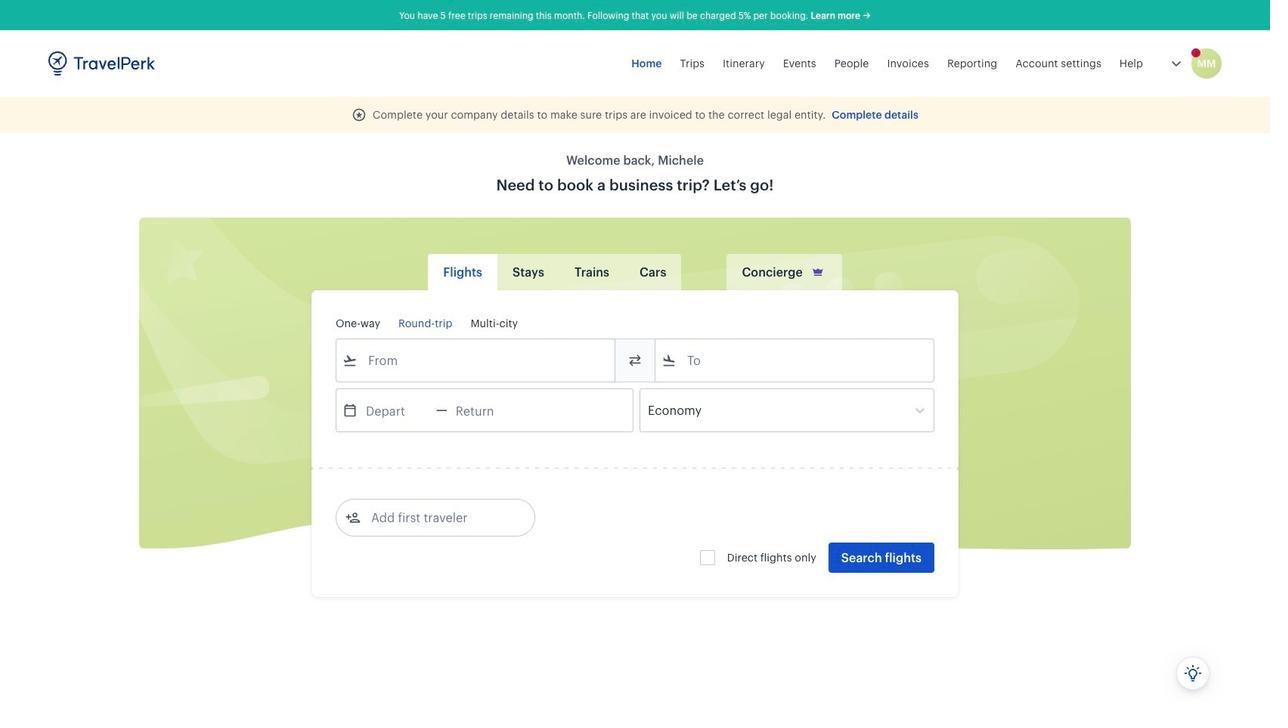 Task type: locate. For each thing, give the bounding box(es) containing it.
To search field
[[677, 349, 915, 373]]

Depart text field
[[358, 390, 437, 432]]

From search field
[[358, 349, 595, 373]]



Task type: vqa. For each thing, say whether or not it's contained in the screenshot.
Calendar application at the bottom
no



Task type: describe. For each thing, give the bounding box(es) containing it.
Return text field
[[448, 390, 526, 432]]

Add first traveler search field
[[361, 506, 518, 530]]



